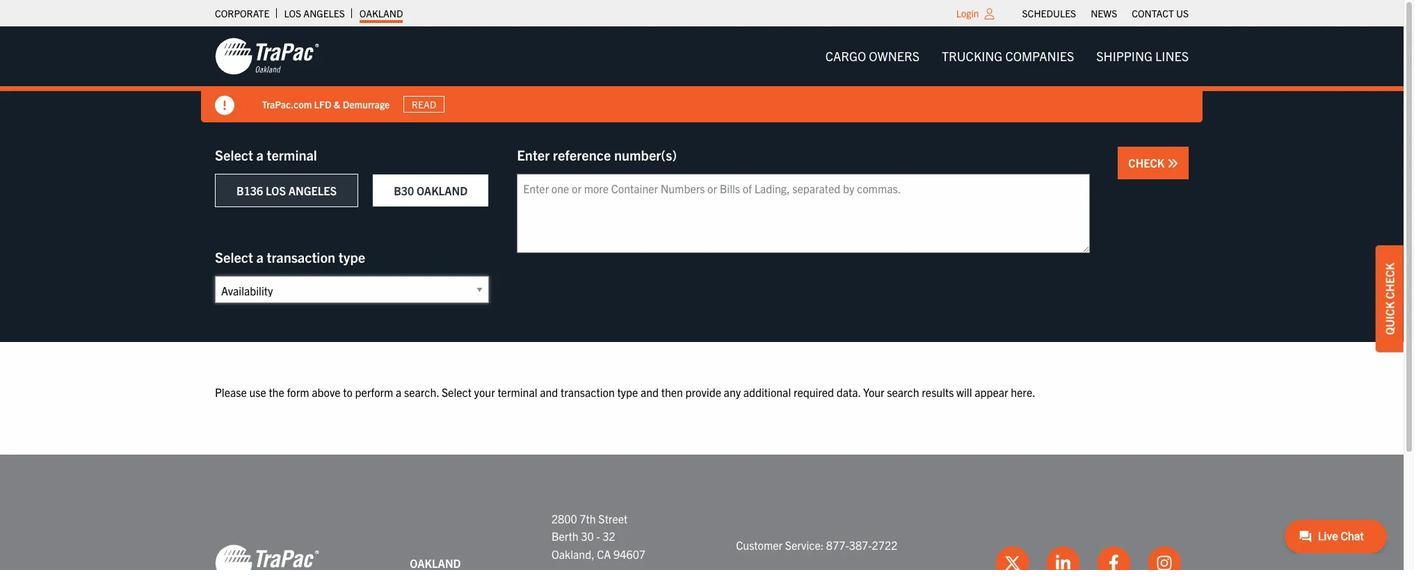 Task type: locate. For each thing, give the bounding box(es) containing it.
2 vertical spatial oakland
[[410, 556, 461, 570]]

banner
[[0, 26, 1415, 122]]

lfd
[[315, 98, 332, 110]]

0 vertical spatial los
[[284, 7, 301, 19]]

results
[[922, 386, 954, 399]]

companies
[[1006, 48, 1075, 64]]

type
[[339, 248, 365, 266], [618, 386, 638, 399]]

0 vertical spatial menu bar
[[1015, 3, 1197, 23]]

quick check link
[[1377, 246, 1404, 353]]

corporate
[[215, 7, 270, 19]]

a
[[256, 146, 264, 164], [256, 248, 264, 266], [396, 386, 402, 399]]

trucking
[[942, 48, 1003, 64]]

then
[[662, 386, 683, 399]]

footer
[[0, 455, 1404, 571]]

quick check
[[1384, 263, 1398, 335]]

0 vertical spatial solid image
[[215, 96, 235, 116]]

cargo
[[826, 48, 867, 64]]

1 horizontal spatial and
[[641, 386, 659, 399]]

30
[[581, 530, 594, 544]]

los right corporate
[[284, 7, 301, 19]]

angeles
[[304, 7, 345, 19], [289, 184, 337, 198]]

0 horizontal spatial transaction
[[267, 248, 336, 266]]

-
[[597, 530, 600, 544]]

1 horizontal spatial check
[[1384, 263, 1398, 299]]

2 vertical spatial a
[[396, 386, 402, 399]]

and
[[540, 386, 558, 399], [641, 386, 659, 399]]

1 vertical spatial select
[[215, 248, 253, 266]]

here.
[[1011, 386, 1036, 399]]

your
[[864, 386, 885, 399]]

select for select a transaction type
[[215, 248, 253, 266]]

to
[[343, 386, 353, 399]]

required
[[794, 386, 835, 399]]

read
[[412, 98, 437, 111]]

use
[[249, 386, 266, 399]]

will
[[957, 386, 973, 399]]

1 horizontal spatial transaction
[[561, 386, 615, 399]]

reference
[[553, 146, 611, 164]]

select up b136 at the top left of page
[[215, 146, 253, 164]]

shipping
[[1097, 48, 1153, 64]]

quick
[[1384, 302, 1398, 335]]

trapac.com lfd & demurrage
[[262, 98, 390, 110]]

form
[[287, 386, 309, 399]]

0 vertical spatial transaction
[[267, 248, 336, 266]]

street
[[599, 512, 628, 526]]

0 horizontal spatial check
[[1129, 156, 1168, 170]]

please use the form above to perform a search. select your terminal and transaction type and then provide any additional required data. your search results will appear here.
[[215, 386, 1036, 399]]

login link
[[957, 7, 980, 19]]

a left the search.
[[396, 386, 402, 399]]

shipping lines link
[[1086, 42, 1201, 70]]

1 vertical spatial oakland
[[417, 184, 468, 198]]

0 horizontal spatial terminal
[[267, 146, 317, 164]]

1 vertical spatial terminal
[[498, 386, 538, 399]]

terminal right 'your'
[[498, 386, 538, 399]]

angeles down select a terminal
[[289, 184, 337, 198]]

0 vertical spatial oakland
[[360, 7, 403, 19]]

corporate link
[[215, 3, 270, 23]]

demurrage
[[343, 98, 390, 110]]

los right b136 at the top left of page
[[266, 184, 286, 198]]

contact
[[1133, 7, 1175, 19]]

0 horizontal spatial solid image
[[215, 96, 235, 116]]

search.
[[404, 386, 439, 399]]

check
[[1129, 156, 1168, 170], [1384, 263, 1398, 299]]

shipping lines
[[1097, 48, 1189, 64]]

oakland
[[360, 7, 403, 19], [417, 184, 468, 198], [410, 556, 461, 570]]

oakland link
[[360, 3, 403, 23]]

select down b136 at the top left of page
[[215, 248, 253, 266]]

menu bar
[[1015, 3, 1197, 23], [815, 42, 1201, 70]]

light image
[[985, 8, 995, 19]]

select left 'your'
[[442, 386, 472, 399]]

transaction
[[267, 248, 336, 266], [561, 386, 615, 399]]

menu bar down the light image
[[815, 42, 1201, 70]]

32
[[603, 530, 616, 544]]

2 and from the left
[[641, 386, 659, 399]]

trapac.com
[[262, 98, 312, 110]]

0 vertical spatial oakland image
[[215, 37, 319, 76]]

menu bar up 'shipping'
[[1015, 3, 1197, 23]]

select
[[215, 146, 253, 164], [215, 248, 253, 266], [442, 386, 472, 399]]

&
[[334, 98, 341, 110]]

1 vertical spatial oakland image
[[215, 545, 319, 571]]

and right 'your'
[[540, 386, 558, 399]]

check inside button
[[1129, 156, 1168, 170]]

los angeles
[[284, 7, 345, 19]]

data.
[[837, 386, 861, 399]]

solid image inside 'check' button
[[1168, 158, 1179, 169]]

angeles left the 'oakland' link
[[304, 7, 345, 19]]

1 vertical spatial menu bar
[[815, 42, 1201, 70]]

a up b136 at the top left of page
[[256, 146, 264, 164]]

0 horizontal spatial type
[[339, 248, 365, 266]]

0 vertical spatial terminal
[[267, 146, 317, 164]]

terminal
[[267, 146, 317, 164], [498, 386, 538, 399]]

0 horizontal spatial and
[[540, 386, 558, 399]]

1 vertical spatial transaction
[[561, 386, 615, 399]]

2 oakland image from the top
[[215, 545, 319, 571]]

1 horizontal spatial terminal
[[498, 386, 538, 399]]

and left then in the bottom left of the page
[[641, 386, 659, 399]]

a for terminal
[[256, 146, 264, 164]]

1 vertical spatial type
[[618, 386, 638, 399]]

1 horizontal spatial solid image
[[1168, 158, 1179, 169]]

0 vertical spatial a
[[256, 146, 264, 164]]

los angeles link
[[284, 3, 345, 23]]

0 vertical spatial select
[[215, 146, 253, 164]]

1 and from the left
[[540, 386, 558, 399]]

387-
[[850, 539, 872, 553]]

lines
[[1156, 48, 1189, 64]]

1 vertical spatial a
[[256, 248, 264, 266]]

ca
[[597, 548, 611, 561]]

search
[[888, 386, 920, 399]]

enter reference number(s)
[[517, 146, 677, 164]]

contact us link
[[1133, 3, 1189, 23]]

a down b136 at the top left of page
[[256, 248, 264, 266]]

Enter reference number(s) text field
[[517, 174, 1091, 253]]

service:
[[786, 539, 824, 553]]

94607
[[614, 548, 646, 561]]

1 vertical spatial solid image
[[1168, 158, 1179, 169]]

solid image
[[215, 96, 235, 116], [1168, 158, 1179, 169]]

0 vertical spatial check
[[1129, 156, 1168, 170]]

number(s)
[[614, 146, 677, 164]]

terminal up b136 los angeles
[[267, 146, 317, 164]]

customer
[[737, 539, 783, 553]]

read link
[[404, 96, 445, 113]]

oakland image
[[215, 37, 319, 76], [215, 545, 319, 571]]

los
[[284, 7, 301, 19], [266, 184, 286, 198]]



Task type: describe. For each thing, give the bounding box(es) containing it.
your
[[474, 386, 495, 399]]

a for transaction
[[256, 248, 264, 266]]

oakland,
[[552, 548, 595, 561]]

customer service: 877-387-2722
[[737, 539, 898, 553]]

cargo owners link
[[815, 42, 931, 70]]

menu bar containing schedules
[[1015, 3, 1197, 23]]

schedules
[[1023, 7, 1077, 19]]

banner containing cargo owners
[[0, 26, 1415, 122]]

appear
[[975, 386, 1009, 399]]

select a transaction type
[[215, 248, 365, 266]]

the
[[269, 386, 284, 399]]

us
[[1177, 7, 1189, 19]]

trucking companies link
[[931, 42, 1086, 70]]

contact us
[[1133, 7, 1189, 19]]

1 vertical spatial los
[[266, 184, 286, 198]]

oakland image inside footer
[[215, 545, 319, 571]]

schedules link
[[1023, 3, 1077, 23]]

2800
[[552, 512, 577, 526]]

berth
[[552, 530, 579, 544]]

cargo owners
[[826, 48, 920, 64]]

877-
[[827, 539, 850, 553]]

1 horizontal spatial type
[[618, 386, 638, 399]]

2 vertical spatial select
[[442, 386, 472, 399]]

trucking companies
[[942, 48, 1075, 64]]

please
[[215, 386, 247, 399]]

above
[[312, 386, 341, 399]]

0 vertical spatial angeles
[[304, 7, 345, 19]]

1 oakland image from the top
[[215, 37, 319, 76]]

login
[[957, 7, 980, 19]]

provide
[[686, 386, 722, 399]]

1 vertical spatial angeles
[[289, 184, 337, 198]]

select for select a terminal
[[215, 146, 253, 164]]

2800 7th street berth 30 - 32 oakland, ca 94607
[[552, 512, 646, 561]]

1 vertical spatial check
[[1384, 263, 1398, 299]]

footer containing 2800 7th street
[[0, 455, 1404, 571]]

2722
[[872, 539, 898, 553]]

any
[[724, 386, 741, 399]]

0 vertical spatial type
[[339, 248, 365, 266]]

7th
[[580, 512, 596, 526]]

perform
[[355, 386, 393, 399]]

news link
[[1091, 3, 1118, 23]]

check button
[[1119, 147, 1189, 180]]

b136 los angeles
[[237, 184, 337, 198]]

b30 oakland
[[394, 184, 468, 198]]

select a terminal
[[215, 146, 317, 164]]

b30
[[394, 184, 414, 198]]

enter
[[517, 146, 550, 164]]

additional
[[744, 386, 791, 399]]

menu bar containing cargo owners
[[815, 42, 1201, 70]]

news
[[1091, 7, 1118, 19]]

owners
[[869, 48, 920, 64]]

b136
[[237, 184, 263, 198]]



Task type: vqa. For each thing, say whether or not it's contained in the screenshot.
OAKLAND image in the footer
yes



